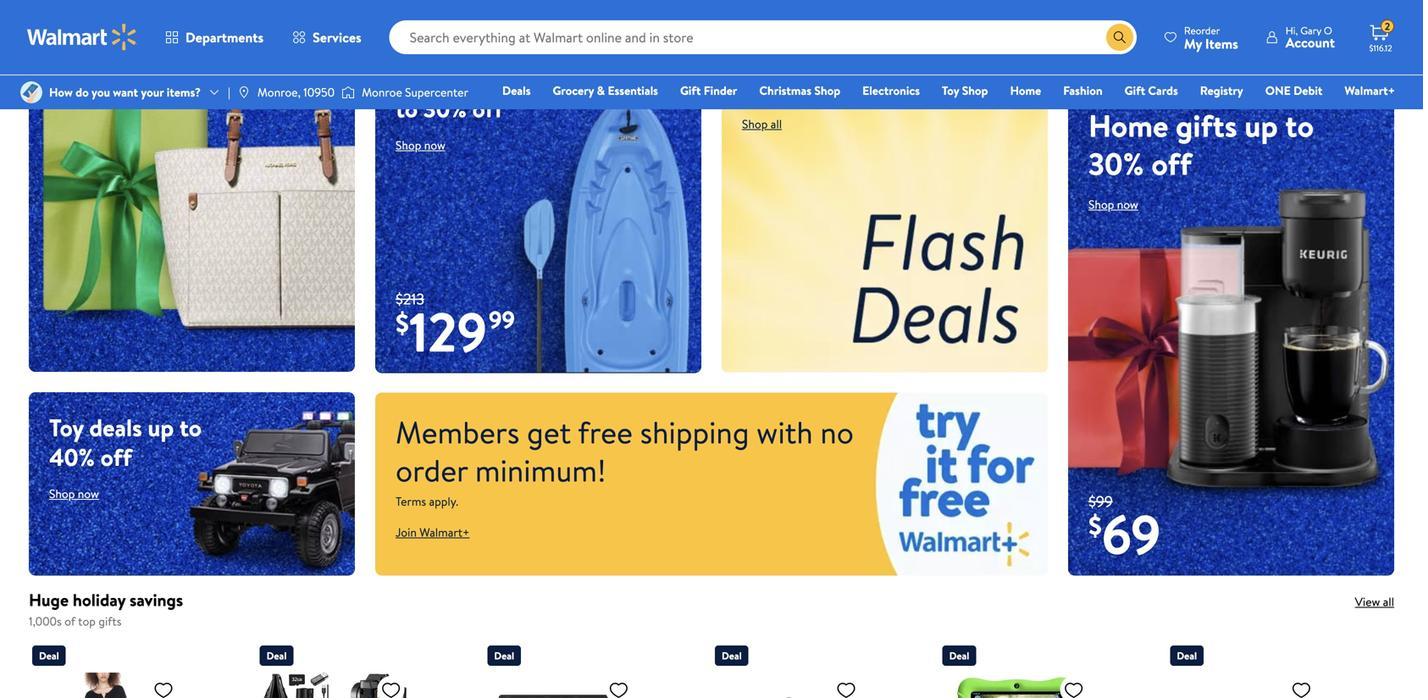 Task type: locate. For each thing, give the bounding box(es) containing it.
1 gift from the left
[[680, 82, 701, 99]]

up inside toy deals up to 40% off
[[148, 411, 174, 444]]

1 deal from the left
[[39, 649, 59, 663]]

reorder my items
[[1184, 23, 1238, 53]]

free
[[578, 411, 633, 453]]

1 vertical spatial all
[[1383, 594, 1395, 610]]

all down christmas
[[771, 116, 782, 132]]

off right 65% at the top right
[[886, 62, 926, 104]]

|
[[228, 84, 230, 100]]

2 vertical spatial gifts
[[99, 613, 122, 630]]

2 horizontal spatial up
[[1245, 104, 1278, 147]]

deal up sgin 15.6inch laptop 4gb ddr4 128gb ssd windows 11 with 4 core intel celeron, full hd 1920x1080 image
[[494, 649, 514, 663]]

0 vertical spatial all
[[771, 116, 782, 132]]

shop now link for 69
[[1089, 196, 1139, 213]]

2
[[1385, 19, 1390, 34]]

shop for toy deals up to 40% off
[[49, 485, 75, 502]]

departments
[[186, 28, 264, 47]]

0 vertical spatial 30%
[[424, 92, 467, 125]]

0 horizontal spatial up
[[148, 411, 174, 444]]

gift
[[680, 82, 701, 99], [1125, 82, 1146, 99]]

shop
[[815, 82, 841, 99], [962, 82, 988, 99], [742, 116, 768, 132], [396, 137, 421, 153], [1089, 196, 1114, 213], [49, 485, 75, 502]]

30% for 69
[[1089, 142, 1144, 185]]

1 vertical spatial walmart+
[[420, 524, 470, 541]]

with
[[757, 411, 813, 453]]

 image right |
[[237, 86, 251, 99]]

30% inside home gifts up to 30% off
[[1089, 142, 1144, 185]]

2 horizontal spatial now
[[1117, 196, 1139, 213]]

add to favorites list, honeydew intimates ladies long sleeve henley sleepwear onesie image
[[153, 680, 174, 698]]

2 vertical spatial shop now
[[49, 485, 99, 502]]

1 horizontal spatial $
[[1089, 507, 1102, 544]]

shop now for 69
[[1089, 196, 1139, 213]]

30% inside sporty gifts up to 30% off
[[424, 92, 467, 125]]

finder
[[704, 82, 737, 99]]

0 vertical spatial $
[[396, 304, 409, 342]]

off down cards
[[1152, 142, 1192, 185]]

honeydew intimates ladies long sleeve henley sleepwear onesie image
[[32, 673, 180, 698]]

hi,
[[1286, 23, 1298, 38]]

now for 129
[[424, 137, 446, 153]]

1 horizontal spatial gifts
[[470, 62, 518, 95]]

0 horizontal spatial  image
[[20, 81, 42, 103]]

30% right "monroe"
[[424, 92, 467, 125]]

walmart+
[[1345, 82, 1395, 99], [420, 524, 470, 541]]

1 vertical spatial shop now
[[1089, 196, 1139, 213]]

1 vertical spatial up
[[1245, 104, 1278, 147]]

1 vertical spatial gifts
[[1176, 104, 1237, 147]]

deal
[[39, 649, 59, 663], [267, 649, 287, 663], [494, 649, 514, 663], [722, 649, 742, 663], [949, 649, 970, 663], [1177, 649, 1197, 663]]

was dollar $213, now dollar 129.99 group
[[375, 288, 515, 373]]

home gifts up to 30% off
[[1089, 104, 1314, 185]]

$ for 69
[[1089, 507, 1102, 544]]

6 deal from the left
[[1177, 649, 1197, 663]]

walmart+ down '$116.12'
[[1345, 82, 1395, 99]]

order
[[396, 449, 468, 491]]

$ inside $99 $ 69
[[1089, 507, 1102, 544]]

$ inside $213 $ 129 99
[[396, 304, 409, 342]]

to inside toy deals up to 40% off
[[180, 411, 202, 444]]

3 deal from the left
[[494, 649, 514, 663]]

gifts inside sporty gifts up to 30% off
[[470, 62, 518, 95]]

my
[[1184, 34, 1202, 53]]

to for toy deals up to 40% off
[[180, 411, 202, 444]]

all
[[771, 116, 782, 132], [1383, 594, 1395, 610]]

shop inside "link"
[[815, 82, 841, 99]]

deal up contixo v9 7" kids tablet, with headphone and tablet bag bundle, 32gb storage, 50+ disney ebooks, shockproof case w/ kickstand -  green image
[[949, 649, 970, 663]]

1 vertical spatial $
[[1089, 507, 1102, 544]]

0 vertical spatial shop now link
[[396, 137, 446, 153]]

registry
[[1200, 82, 1244, 99]]

0 horizontal spatial toy
[[49, 411, 84, 444]]

1 horizontal spatial shop now link
[[396, 137, 446, 153]]

1 horizontal spatial all
[[1383, 594, 1395, 610]]

off inside toy deals up to 40% off
[[101, 441, 132, 474]]

gift left finder
[[680, 82, 701, 99]]

add to favorites list, nbd digital camera 4k ultra hd 48mp all-in-one vlogging camera with wide angle lens, digital zoom 16x and 3" screen image
[[381, 680, 401, 698]]

2 deal from the left
[[267, 649, 287, 663]]

1 vertical spatial home
[[1089, 104, 1169, 147]]

essentials
[[608, 82, 658, 99]]

home for home gifts up to 30% off
[[1089, 104, 1169, 147]]

0 vertical spatial toy
[[942, 82, 959, 99]]

0 vertical spatial walmart+
[[1345, 82, 1395, 99]]

product group
[[32, 639, 236, 698], [260, 639, 464, 698], [487, 639, 691, 698], [715, 639, 919, 698], [943, 639, 1147, 698], [1170, 639, 1374, 698]]

0 horizontal spatial home
[[1010, 82, 1041, 99]]

2 horizontal spatial shop now
[[1089, 196, 1139, 213]]

up inside sporty gifts up to 30% off
[[524, 62, 550, 95]]

sgin 15.6inch laptop 4gb ddr4 128gb ssd windows 11 with 4 core intel celeron, full hd 1920x1080 image
[[487, 673, 636, 698]]

members
[[396, 411, 520, 453]]

0 vertical spatial home
[[1010, 82, 1041, 99]]

to for sporty gifts up to 30% off
[[396, 92, 418, 125]]

up right deals
[[148, 411, 174, 444]]

0 horizontal spatial all
[[771, 116, 782, 132]]

off right "40%"
[[101, 441, 132, 474]]

$ for 129
[[396, 304, 409, 342]]

deal down 1,000s
[[39, 649, 59, 663]]

1 horizontal spatial shop now
[[396, 137, 446, 153]]

shipping
[[640, 411, 749, 453]]

join walmart+ link
[[396, 524, 470, 541]]

all for view all
[[1383, 594, 1395, 610]]

home
[[1010, 82, 1041, 99], [1089, 104, 1169, 147]]

gift for gift finder
[[680, 82, 701, 99]]

to
[[788, 62, 816, 104], [396, 92, 418, 125], [1286, 104, 1314, 147], [180, 411, 202, 444]]

toy right electronics link
[[942, 82, 959, 99]]

to inside home gifts up to 30% off
[[1286, 104, 1314, 147]]

2 gift from the left
[[1125, 82, 1146, 99]]

to inside sporty gifts up to 30% off
[[396, 92, 418, 125]]

members get free shipping with no order minimum! terms apply.
[[396, 411, 854, 510]]

gift inside 'link'
[[680, 82, 701, 99]]

shop for up to 65% off
[[742, 116, 768, 132]]

toy shop
[[942, 82, 988, 99]]

129
[[409, 294, 487, 369]]

apply.
[[429, 493, 458, 510]]

$
[[396, 304, 409, 342], [1089, 507, 1102, 544]]

1 horizontal spatial gift
[[1125, 82, 1146, 99]]

supercenter
[[405, 84, 468, 100]]

 image left how
[[20, 81, 42, 103]]

1 vertical spatial toy
[[49, 411, 84, 444]]

 image right 10950
[[342, 84, 355, 101]]

1 horizontal spatial  image
[[237, 86, 251, 99]]

deal up xbox series x video game console, black image
[[722, 649, 742, 663]]

0 vertical spatial now
[[424, 137, 446, 153]]

view all link
[[1355, 594, 1395, 610]]

up down one
[[1245, 104, 1278, 147]]

0 horizontal spatial 30%
[[424, 92, 467, 125]]

deal for contixo v9 7" kids tablet, with headphone and tablet bag bundle, 32gb storage, 50+ disney ebooks, shockproof case w/ kickstand -  green image
[[949, 649, 970, 663]]

gift left cards
[[1125, 82, 1146, 99]]

gifts
[[470, 62, 518, 95], [1176, 104, 1237, 147], [99, 613, 122, 630]]

up inside home gifts up to 30% off
[[1245, 104, 1278, 147]]

fashion link
[[1056, 81, 1110, 100]]

1 horizontal spatial home
[[1089, 104, 1169, 147]]

gifts right top
[[99, 613, 122, 630]]

0 horizontal spatial $
[[396, 304, 409, 342]]

search icon image
[[1113, 31, 1127, 44]]

4 product group from the left
[[715, 639, 919, 698]]

 image
[[20, 81, 42, 103], [342, 84, 355, 101], [237, 86, 251, 99]]

gifts for 69
[[1176, 104, 1237, 147]]

off right supercenter
[[472, 92, 504, 125]]

2 horizontal spatial shop now link
[[1089, 196, 1139, 213]]

2 horizontal spatial  image
[[342, 84, 355, 101]]

off inside sporty gifts up to 30% off
[[472, 92, 504, 125]]

1 vertical spatial shop now link
[[1089, 196, 1139, 213]]

services
[[313, 28, 361, 47]]

0 vertical spatial up
[[524, 62, 550, 95]]

2 vertical spatial up
[[148, 411, 174, 444]]

items?
[[167, 84, 201, 100]]

to for home gifts up to 30% off
[[1286, 104, 1314, 147]]

 image for how do you want your items?
[[20, 81, 42, 103]]

all for shop all
[[771, 116, 782, 132]]

monroe, 10950
[[257, 84, 335, 100]]

home left the fashion
[[1010, 82, 1041, 99]]

 image for monroe, 10950
[[237, 86, 251, 99]]

add to favorites list, 0.5 carat princess cut moissanite 4 prong solitaire stud earrings in 18k white gold plating over silver image
[[1291, 680, 1312, 698]]

account
[[1286, 33, 1335, 52]]

5 deal from the left
[[949, 649, 970, 663]]

home down gift cards
[[1089, 104, 1169, 147]]

$116.12
[[1370, 42, 1392, 54]]

Walmart Site-Wide search field
[[389, 20, 1137, 54]]

30% down fashion link
[[1089, 142, 1144, 185]]

toy inside toy deals up to 40% off
[[49, 411, 84, 444]]

walmart+ link
[[1337, 81, 1403, 100]]

1 horizontal spatial now
[[424, 137, 446, 153]]

home inside home gifts up to 30% off
[[1089, 104, 1169, 147]]

0 horizontal spatial gifts
[[99, 613, 122, 630]]

up for 69
[[1245, 104, 1278, 147]]

xbox series x video game console, black image
[[715, 673, 863, 698]]

deal up "0.5 carat princess cut moissanite 4 prong solitaire stud earrings in 18k white gold plating over silver" image
[[1177, 649, 1197, 663]]

0 horizontal spatial gift
[[680, 82, 701, 99]]

gifts inside huge holiday savings 1,000s of top gifts
[[99, 613, 122, 630]]

2 vertical spatial now
[[78, 485, 99, 502]]

up left grocery
[[524, 62, 550, 95]]

how
[[49, 84, 73, 100]]

up to 65% off
[[742, 62, 926, 104]]

toy for toy shop
[[942, 82, 959, 99]]

off inside home gifts up to 30% off
[[1152, 142, 1192, 185]]

1 horizontal spatial toy
[[942, 82, 959, 99]]

shop now link
[[396, 137, 446, 153], [1089, 196, 1139, 213], [49, 485, 99, 502]]

30%
[[424, 92, 467, 125], [1089, 142, 1144, 185]]

gifts inside home gifts up to 30% off
[[1176, 104, 1237, 147]]

0 horizontal spatial now
[[78, 485, 99, 502]]

1 vertical spatial now
[[1117, 196, 1139, 213]]

4 deal from the left
[[722, 649, 742, 663]]

gifts right supercenter
[[470, 62, 518, 95]]

all right view
[[1383, 594, 1395, 610]]

off for home gifts up to 30% off
[[1152, 142, 1192, 185]]

2 vertical spatial shop now link
[[49, 485, 99, 502]]

up for 129
[[524, 62, 550, 95]]

0 vertical spatial shop now
[[396, 137, 446, 153]]

1 horizontal spatial 30%
[[1089, 142, 1144, 185]]

toy left deals
[[49, 411, 84, 444]]

walmart+ down apply.
[[420, 524, 470, 541]]

0 vertical spatial gifts
[[470, 62, 518, 95]]

1 vertical spatial 30%
[[1089, 142, 1144, 185]]

gary
[[1301, 23, 1322, 38]]

1 horizontal spatial up
[[524, 62, 550, 95]]

deal up nbd digital camera 4k ultra hd 48mp all-in-one vlogging camera with wide angle lens, digital zoom 16x and 3" screen image
[[267, 649, 287, 663]]

2 horizontal spatial gifts
[[1176, 104, 1237, 147]]

gifts down registry
[[1176, 104, 1237, 147]]

of
[[64, 613, 75, 630]]

registry link
[[1193, 81, 1251, 100]]

off for sporty gifts up to 30% off
[[472, 92, 504, 125]]

0 horizontal spatial shop now
[[49, 485, 99, 502]]

$213 $ 129 99
[[396, 288, 515, 369]]



Task type: vqa. For each thing, say whether or not it's contained in the screenshot.
1st Gift from the left
yes



Task type: describe. For each thing, give the bounding box(es) containing it.
deal for "0.5 carat princess cut moissanite 4 prong solitaire stud earrings in 18k white gold plating over silver" image
[[1177, 649, 1197, 663]]

hi, gary o account
[[1286, 23, 1335, 52]]

grocery & essentials link
[[545, 81, 666, 100]]

gifts for 129
[[470, 62, 518, 95]]

off for toy deals up to 40% off
[[101, 441, 132, 474]]

sporty
[[396, 62, 464, 95]]

debit
[[1294, 82, 1323, 99]]

view
[[1355, 594, 1380, 610]]

0.5 carat princess cut moissanite 4 prong solitaire stud earrings in 18k white gold plating over silver image
[[1170, 673, 1319, 698]]

Search search field
[[389, 20, 1137, 54]]

$213
[[396, 288, 424, 310]]

home for home
[[1010, 82, 1041, 99]]

toy shop link
[[935, 81, 996, 100]]

0 horizontal spatial walmart+
[[420, 524, 470, 541]]

join walmart+
[[396, 524, 470, 541]]

toy deals up to 40% off
[[49, 411, 202, 474]]

top
[[78, 613, 96, 630]]

walmart image
[[27, 24, 137, 51]]

one debit link
[[1258, 81, 1330, 100]]

2 product group from the left
[[260, 639, 464, 698]]

cards
[[1148, 82, 1178, 99]]

30% for 129
[[424, 92, 467, 125]]

shop all
[[742, 116, 782, 132]]

monroe,
[[257, 84, 301, 100]]

deals
[[502, 82, 531, 99]]

departments button
[[151, 17, 278, 58]]

want
[[113, 84, 138, 100]]

shop now for 129
[[396, 137, 446, 153]]

deal for the honeydew intimates ladies long sleeve henley sleepwear onesie 'image'
[[39, 649, 59, 663]]

gift finder
[[680, 82, 737, 99]]

how do you want your items?
[[49, 84, 201, 100]]

69
[[1102, 496, 1161, 571]]

gift cards
[[1125, 82, 1178, 99]]

gift for gift cards
[[1125, 82, 1146, 99]]

add to favorites list, xbox series x video game console, black image
[[836, 680, 857, 698]]

0 horizontal spatial shop now link
[[49, 485, 99, 502]]

electronics
[[863, 82, 920, 99]]

65%
[[824, 62, 878, 104]]

huge holiday savings 1,000s of top gifts
[[29, 588, 183, 630]]

1,000s
[[29, 613, 62, 630]]

gift cards link
[[1117, 81, 1186, 100]]

home link
[[1003, 81, 1049, 100]]

o
[[1324, 23, 1333, 38]]

one debit
[[1266, 82, 1323, 99]]

one
[[1266, 82, 1291, 99]]

was dollar $99, now dollar 69 group
[[1068, 491, 1161, 576]]

5 product group from the left
[[943, 639, 1147, 698]]

you
[[92, 84, 110, 100]]

services button
[[278, 17, 376, 58]]

contixo v9 7" kids tablet, with headphone and tablet bag bundle, 32gb storage, 50+ disney ebooks, shockproof case w/ kickstand -  green image
[[943, 673, 1091, 698]]

electronics link
[[855, 81, 928, 100]]

nbd digital camera 4k ultra hd 48mp all-in-one vlogging camera with wide angle lens, digital zoom 16x and 3" screen image
[[260, 673, 408, 698]]

deals
[[89, 411, 142, 444]]

shop all link
[[742, 116, 782, 132]]

$99
[[1089, 491, 1113, 512]]

1 product group from the left
[[32, 639, 236, 698]]

christmas
[[759, 82, 812, 99]]

deals link
[[495, 81, 538, 100]]

1 horizontal spatial walmart+
[[1345, 82, 1395, 99]]

&
[[597, 82, 605, 99]]

shop for sporty gifts up to 30% off
[[396, 137, 421, 153]]

monroe
[[362, 84, 402, 100]]

deal for nbd digital camera 4k ultra hd 48mp all-in-one vlogging camera with wide angle lens, digital zoom 16x and 3" screen image
[[267, 649, 287, 663]]

no
[[820, 411, 854, 453]]

do
[[76, 84, 89, 100]]

3 product group from the left
[[487, 639, 691, 698]]

terms
[[396, 493, 426, 510]]

monroe supercenter
[[362, 84, 468, 100]]

shop now link for 129
[[396, 137, 446, 153]]

savings
[[130, 588, 183, 612]]

view all
[[1355, 594, 1395, 610]]

deal for sgin 15.6inch laptop 4gb ddr4 128gb ssd windows 11 with 4 core intel celeron, full hd 1920x1080 image
[[494, 649, 514, 663]]

reorder
[[1184, 23, 1220, 38]]

grocery & essentials
[[553, 82, 658, 99]]

christmas shop link
[[752, 81, 848, 100]]

add to favorites list, contixo v9 7" kids tablet, with headphone and tablet bag bundle, 32gb storage, 50+ disney ebooks, shockproof case w/ kickstand -  green image
[[1064, 680, 1084, 698]]

your
[[141, 84, 164, 100]]

grocery
[[553, 82, 594, 99]]

$99 $ 69
[[1089, 491, 1161, 571]]

join
[[396, 524, 417, 541]]

holiday
[[73, 588, 126, 612]]

christmas shop
[[759, 82, 841, 99]]

shop for home gifts up to 30% off
[[1089, 196, 1114, 213]]

6 product group from the left
[[1170, 639, 1374, 698]]

minimum!
[[475, 449, 606, 491]]

 image for monroe supercenter
[[342, 84, 355, 101]]

add to favorites list, sgin 15.6inch laptop 4gb ddr4 128gb ssd windows 11 with 4 core intel celeron, full hd 1920x1080 image
[[609, 680, 629, 698]]

deal for xbox series x video game console, black image
[[722, 649, 742, 663]]

gift finder link
[[673, 81, 745, 100]]

items
[[1206, 34, 1238, 53]]

10950
[[304, 84, 335, 100]]

toy for toy deals up to 40% off
[[49, 411, 84, 444]]

huge
[[29, 588, 69, 612]]

get
[[527, 411, 571, 453]]

up
[[742, 62, 781, 104]]

now for 69
[[1117, 196, 1139, 213]]

99
[[489, 303, 515, 336]]

sporty gifts up to 30% off
[[396, 62, 550, 125]]

40%
[[49, 441, 95, 474]]

fashion
[[1063, 82, 1103, 99]]



